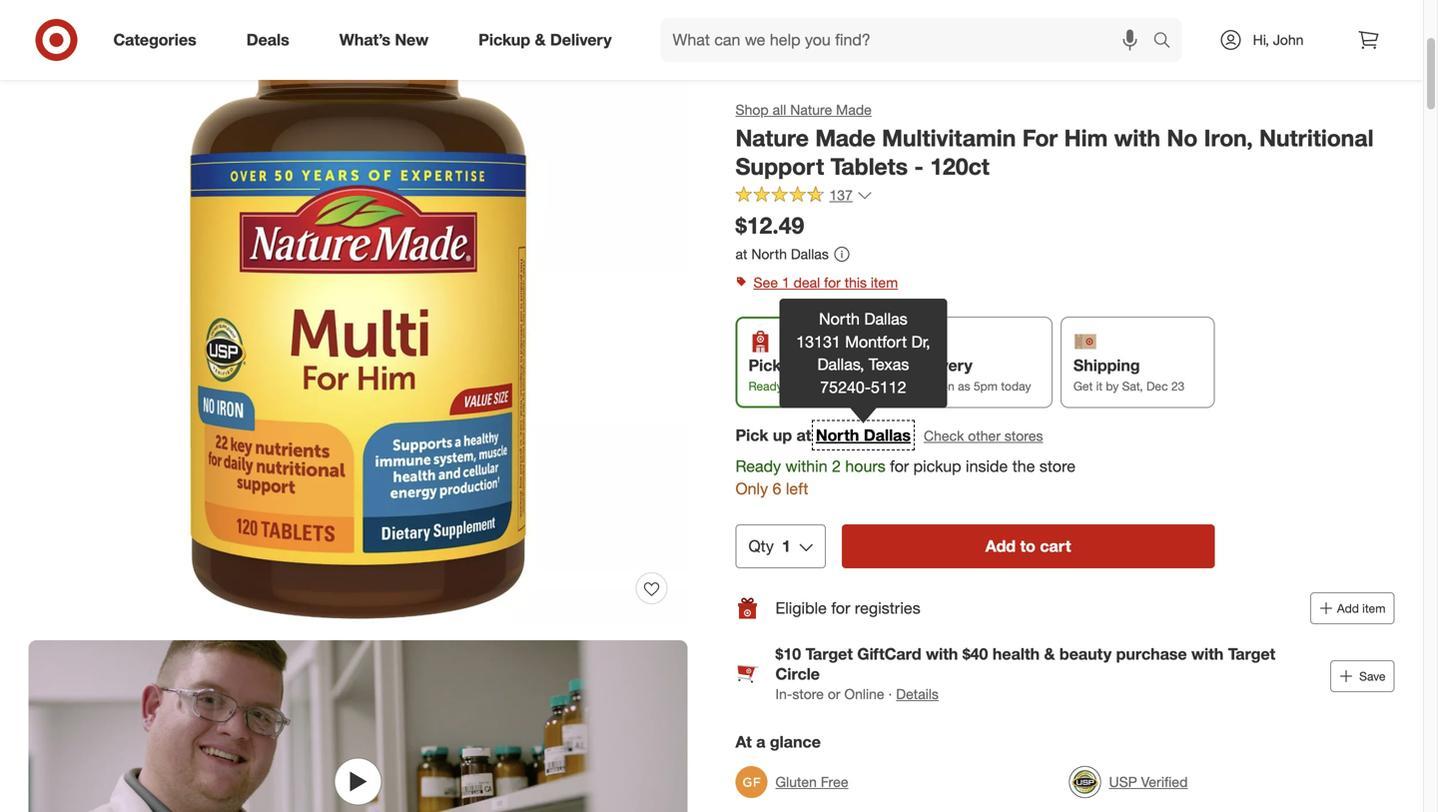 Task type: describe. For each thing, give the bounding box(es) containing it.
120ct
[[930, 153, 990, 181]]

get
[[1074, 379, 1093, 394]]

5112
[[871, 378, 907, 397]]

north dallas button
[[816, 424, 911, 447]]

0 vertical spatial north
[[752, 245, 787, 263]]

2 vertical spatial for
[[832, 599, 851, 618]]

a
[[757, 732, 766, 752]]

up
[[773, 425, 792, 445]]

137
[[830, 186, 853, 204]]

tablets
[[831, 153, 908, 181]]

6
[[773, 479, 782, 499]]

0 vertical spatial dallas
[[791, 245, 829, 263]]

0 vertical spatial nature
[[790, 101, 832, 118]]

shop
[[736, 101, 769, 118]]

or
[[828, 685, 841, 703]]

for inside see 1 deal for this item link
[[824, 274, 841, 291]]

2 inside ready within 2 hours for pickup inside the store only 6 left
[[832, 456, 841, 476]]

add item button
[[1311, 592, 1395, 624]]

new
[[395, 30, 429, 50]]

in-
[[776, 685, 793, 703]]

at
[[736, 732, 752, 752]]

stores
[[1005, 427, 1043, 444]]

north inside north dallas 13131 montfort dr, dallas, texas 75240-5112
[[819, 309, 860, 329]]

13131
[[797, 332, 841, 351]]

pick
[[736, 425, 769, 445]]

for
[[1023, 124, 1058, 152]]

usp
[[1109, 773, 1138, 791]]

today
[[1001, 379, 1031, 394]]

add to cart
[[986, 536, 1071, 556]]

$12.49
[[736, 211, 805, 239]]

pickup ready within 2 hours
[[749, 356, 861, 394]]

1 vertical spatial nature
[[736, 124, 809, 152]]

1 for qty
[[782, 536, 791, 556]]

verified
[[1142, 773, 1188, 791]]

for inside ready within 2 hours for pickup inside the store only 6 left
[[890, 456, 909, 476]]

all
[[773, 101, 787, 118]]

circle
[[776, 664, 820, 684]]

hi,
[[1253, 31, 1270, 48]]

0 horizontal spatial &
[[535, 30, 546, 50]]

0 vertical spatial made
[[836, 101, 872, 118]]

nature made multivitamin for him with no iron, nutritional support tablets - 120ct, 1 of 9 image
[[28, 0, 688, 624]]

search
[[1144, 32, 1192, 52]]

gluten
[[776, 773, 817, 791]]

hi, john
[[1253, 31, 1304, 48]]

within inside ready within 2 hours for pickup inside the store only 6 left
[[786, 456, 828, 476]]

him
[[1065, 124, 1108, 152]]

at a glance
[[736, 732, 821, 752]]

shipping get it by sat, dec 23
[[1074, 356, 1185, 394]]

iron,
[[1204, 124, 1253, 152]]

2 target from the left
[[1229, 644, 1276, 664]]

the
[[1013, 456, 1035, 476]]

search button
[[1144, 18, 1192, 66]]

left
[[786, 479, 809, 499]]

delivery inside 'delivery as soon as 5pm today'
[[911, 356, 973, 375]]

other
[[968, 427, 1001, 444]]

what's new
[[339, 30, 429, 50]]

beauty
[[1060, 644, 1112, 664]]

within inside pickup ready within 2 hours
[[786, 379, 818, 394]]

pickup for &
[[479, 30, 531, 50]]

check other stores button
[[923, 425, 1044, 447]]

ready within 2 hours for pickup inside the store only 6 left
[[736, 456, 1076, 499]]

deals link
[[229, 18, 314, 62]]

free
[[821, 773, 849, 791]]

store inside $10 target giftcard with $40 health & beauty purchase with target circle in-store or online ∙ details
[[793, 685, 824, 703]]

giftcard
[[858, 644, 922, 664]]

by
[[1106, 379, 1119, 394]]

1 for see
[[782, 274, 790, 291]]

save
[[1360, 669, 1386, 684]]

add for add to cart
[[986, 536, 1016, 556]]

hours inside ready within 2 hours for pickup inside the store only 6 left
[[846, 456, 886, 476]]

1 target from the left
[[806, 644, 853, 664]]

registries
[[855, 599, 921, 618]]

sat,
[[1123, 379, 1143, 394]]

What can we help you find? suggestions appear below search field
[[661, 18, 1158, 62]]

with for iron,
[[1115, 124, 1161, 152]]

shipping
[[1074, 356, 1140, 375]]

soon
[[928, 379, 955, 394]]

deals
[[246, 30, 289, 50]]

inside
[[966, 456, 1008, 476]]

& inside $10 target giftcard with $40 health & beauty purchase with target circle in-store or online ∙ details
[[1044, 644, 1055, 664]]

5pm
[[974, 379, 998, 394]]

with for circle
[[1192, 644, 1224, 664]]

1 vertical spatial made
[[816, 124, 876, 152]]

$10
[[776, 644, 801, 664]]

categories link
[[96, 18, 222, 62]]



Task type: locate. For each thing, give the bounding box(es) containing it.
what's
[[339, 30, 391, 50]]

pickup inside pickup ready within 2 hours
[[749, 356, 801, 375]]

dallas,
[[818, 355, 865, 374]]

pick up at north dallas
[[736, 425, 911, 445]]

0 vertical spatial add
[[986, 536, 1016, 556]]

nature
[[790, 101, 832, 118], [736, 124, 809, 152]]

with left no
[[1115, 124, 1161, 152]]

1 vertical spatial &
[[1044, 644, 1055, 664]]

1 vertical spatial 1
[[782, 536, 791, 556]]

details button
[[896, 684, 939, 704]]

75240-
[[820, 378, 871, 397]]

north dallas 13131 montfort dr, dallas, texas 75240-5112
[[797, 309, 931, 397]]

0 vertical spatial delivery
[[550, 30, 612, 50]]

0 vertical spatial within
[[786, 379, 818, 394]]

only
[[736, 479, 768, 499]]

see 1 deal for this item link
[[736, 269, 1395, 297]]

1 horizontal spatial 2
[[832, 456, 841, 476]]

at right up
[[797, 425, 812, 445]]

for left pickup
[[890, 456, 909, 476]]

eligible
[[776, 599, 827, 618]]

nature right all
[[790, 101, 832, 118]]

with right purchase
[[1192, 644, 1224, 664]]

nutritional
[[1260, 124, 1374, 152]]

1 1 from the top
[[782, 274, 790, 291]]

add left to
[[986, 536, 1016, 556]]

at down $12.49
[[736, 245, 748, 263]]

0 horizontal spatial with
[[926, 644, 958, 664]]

0 vertical spatial item
[[871, 274, 898, 291]]

1 horizontal spatial at
[[797, 425, 812, 445]]

within up left
[[786, 456, 828, 476]]

0 vertical spatial at
[[736, 245, 748, 263]]

1 horizontal spatial &
[[1044, 644, 1055, 664]]

online
[[845, 685, 885, 703]]

0 horizontal spatial 2
[[821, 379, 828, 394]]

1 vertical spatial 2
[[832, 456, 841, 476]]

as
[[958, 379, 971, 394]]

see 1 deal for this item
[[754, 274, 898, 291]]

store right the
[[1040, 456, 1076, 476]]

0 vertical spatial 1
[[782, 274, 790, 291]]

no
[[1167, 124, 1198, 152]]

check other stores
[[924, 427, 1043, 444]]

add to cart button
[[842, 525, 1215, 568]]

1 vertical spatial ready
[[736, 456, 781, 476]]

item right this
[[871, 274, 898, 291]]

0 horizontal spatial target
[[806, 644, 853, 664]]

within left 75240-
[[786, 379, 818, 394]]

1 vertical spatial hours
[[846, 456, 886, 476]]

1 vertical spatial store
[[793, 685, 824, 703]]

pickup & delivery
[[479, 30, 612, 50]]

add up save button
[[1338, 601, 1359, 616]]

ready inside pickup ready within 2 hours
[[749, 379, 783, 394]]

details
[[896, 685, 939, 703]]

1 vertical spatial within
[[786, 456, 828, 476]]

1 inside see 1 deal for this item link
[[782, 274, 790, 291]]

pickup for ready
[[749, 356, 801, 375]]

dallas up ready within 2 hours for pickup inside the store only 6 left
[[864, 425, 911, 445]]

2 down pick up at north dallas
[[832, 456, 841, 476]]

categories
[[113, 30, 197, 50]]

deal
[[794, 274, 820, 291]]

eligible for registries
[[776, 599, 921, 618]]

pickup right new
[[479, 30, 531, 50]]

qty 1
[[749, 536, 791, 556]]

dallas
[[791, 245, 829, 263], [864, 309, 908, 329], [864, 425, 911, 445]]

1 horizontal spatial delivery
[[911, 356, 973, 375]]

ready up only
[[736, 456, 781, 476]]

0 horizontal spatial add
[[986, 536, 1016, 556]]

dallas up "montfort"
[[864, 309, 908, 329]]

1 vertical spatial pickup
[[749, 356, 801, 375]]

item inside add item button
[[1363, 601, 1386, 616]]

1 horizontal spatial target
[[1229, 644, 1276, 664]]

store inside ready within 2 hours for pickup inside the store only 6 left
[[1040, 456, 1076, 476]]

1 vertical spatial at
[[797, 425, 812, 445]]

0 vertical spatial store
[[1040, 456, 1076, 476]]

add
[[986, 536, 1016, 556], [1338, 601, 1359, 616]]

1 right qty
[[782, 536, 791, 556]]

for left this
[[824, 274, 841, 291]]

made
[[836, 101, 872, 118], [816, 124, 876, 152]]

1 vertical spatial dallas
[[864, 309, 908, 329]]

2 1 from the top
[[782, 536, 791, 556]]

add for add item
[[1338, 601, 1359, 616]]

store down circle
[[793, 685, 824, 703]]

save button
[[1331, 660, 1395, 692]]

john
[[1273, 31, 1304, 48]]

item up save
[[1363, 601, 1386, 616]]

ready up pick
[[749, 379, 783, 394]]

0 vertical spatial for
[[824, 274, 841, 291]]

montfort
[[845, 332, 907, 351]]

what's new link
[[322, 18, 454, 62]]

dallas up deal
[[791, 245, 829, 263]]

hours down north dallas "button"
[[846, 456, 886, 476]]

1 horizontal spatial store
[[1040, 456, 1076, 476]]

1 horizontal spatial add
[[1338, 601, 1359, 616]]

add inside 'add to cart' button
[[986, 536, 1016, 556]]

1 horizontal spatial item
[[1363, 601, 1386, 616]]

&
[[535, 30, 546, 50], [1044, 644, 1055, 664]]

0 vertical spatial &
[[535, 30, 546, 50]]

for right eligible
[[832, 599, 851, 618]]

1 vertical spatial add
[[1338, 601, 1359, 616]]

1 horizontal spatial pickup
[[749, 356, 801, 375]]

with
[[1115, 124, 1161, 152], [926, 644, 958, 664], [1192, 644, 1224, 664]]

pickup & delivery link
[[462, 18, 637, 62]]

as
[[911, 379, 925, 394]]

purchase
[[1116, 644, 1187, 664]]

2 inside pickup ready within 2 hours
[[821, 379, 828, 394]]

1 horizontal spatial with
[[1115, 124, 1161, 152]]

ready
[[749, 379, 783, 394], [736, 456, 781, 476]]

0 horizontal spatial delivery
[[550, 30, 612, 50]]

2 vertical spatial dallas
[[864, 425, 911, 445]]

north up the 13131
[[819, 309, 860, 329]]

usp verified
[[1109, 773, 1188, 791]]

0 vertical spatial hours
[[831, 379, 861, 394]]

with left $40
[[926, 644, 958, 664]]

$40
[[963, 644, 988, 664]]

0 vertical spatial pickup
[[479, 30, 531, 50]]

dec
[[1147, 379, 1168, 394]]

texas
[[869, 355, 909, 374]]

137 link
[[736, 185, 873, 208]]

0 horizontal spatial pickup
[[479, 30, 531, 50]]

usp verified button
[[1069, 760, 1188, 804]]

store
[[1040, 456, 1076, 476], [793, 685, 824, 703]]

pickup inside pickup & delivery link
[[479, 30, 531, 50]]

nature made multivitamin for him with no iron, nutritional support tablets - 120ct, 2 of 9, play video image
[[28, 640, 688, 812]]

delivery
[[550, 30, 612, 50], [911, 356, 973, 375]]

hours
[[831, 379, 861, 394], [846, 456, 886, 476]]

1 right see
[[782, 274, 790, 291]]

health
[[993, 644, 1040, 664]]

0 horizontal spatial at
[[736, 245, 748, 263]]

∙
[[889, 685, 892, 703]]

this
[[845, 274, 867, 291]]

add inside add item button
[[1338, 601, 1359, 616]]

add item
[[1338, 601, 1386, 616]]

0 horizontal spatial item
[[871, 274, 898, 291]]

target
[[806, 644, 853, 664], [1229, 644, 1276, 664]]

dr,
[[912, 332, 931, 351]]

23
[[1172, 379, 1185, 394]]

dallas inside north dallas 13131 montfort dr, dallas, texas 75240-5112
[[864, 309, 908, 329]]

1 vertical spatial delivery
[[911, 356, 973, 375]]

2 horizontal spatial with
[[1192, 644, 1224, 664]]

multivitamin
[[882, 124, 1016, 152]]

1 vertical spatial for
[[890, 456, 909, 476]]

0 vertical spatial 2
[[821, 379, 828, 394]]

ready inside ready within 2 hours for pickup inside the store only 6 left
[[736, 456, 781, 476]]

nature down all
[[736, 124, 809, 152]]

gluten free button
[[736, 760, 849, 804]]

cart
[[1040, 536, 1071, 556]]

with inside the shop all nature made nature made multivitamin for him with no iron, nutritional support tablets - 120ct
[[1115, 124, 1161, 152]]

hours inside pickup ready within 2 hours
[[831, 379, 861, 394]]

for
[[824, 274, 841, 291], [890, 456, 909, 476], [832, 599, 851, 618]]

to
[[1021, 536, 1036, 556]]

pickup down the 13131
[[749, 356, 801, 375]]

2 down dallas, at the right
[[821, 379, 828, 394]]

see
[[754, 274, 778, 291]]

shop all nature made nature made multivitamin for him with no iron, nutritional support tablets - 120ct
[[736, 101, 1374, 181]]

0 horizontal spatial store
[[793, 685, 824, 703]]

at north dallas
[[736, 245, 829, 263]]

north down $12.49
[[752, 245, 787, 263]]

item inside see 1 deal for this item link
[[871, 274, 898, 291]]

1 vertical spatial north
[[819, 309, 860, 329]]

1 vertical spatial item
[[1363, 601, 1386, 616]]

qty
[[749, 536, 774, 556]]

0 vertical spatial ready
[[749, 379, 783, 394]]

2 vertical spatial north
[[816, 425, 860, 445]]

check
[[924, 427, 964, 444]]

$10 target giftcard with $40 health & beauty purchase with target circle in-store or online ∙ details
[[776, 644, 1276, 703]]

it
[[1097, 379, 1103, 394]]

hours down dallas, at the right
[[831, 379, 861, 394]]

north down 75240-
[[816, 425, 860, 445]]



Task type: vqa. For each thing, say whether or not it's contained in the screenshot.
$12.49
yes



